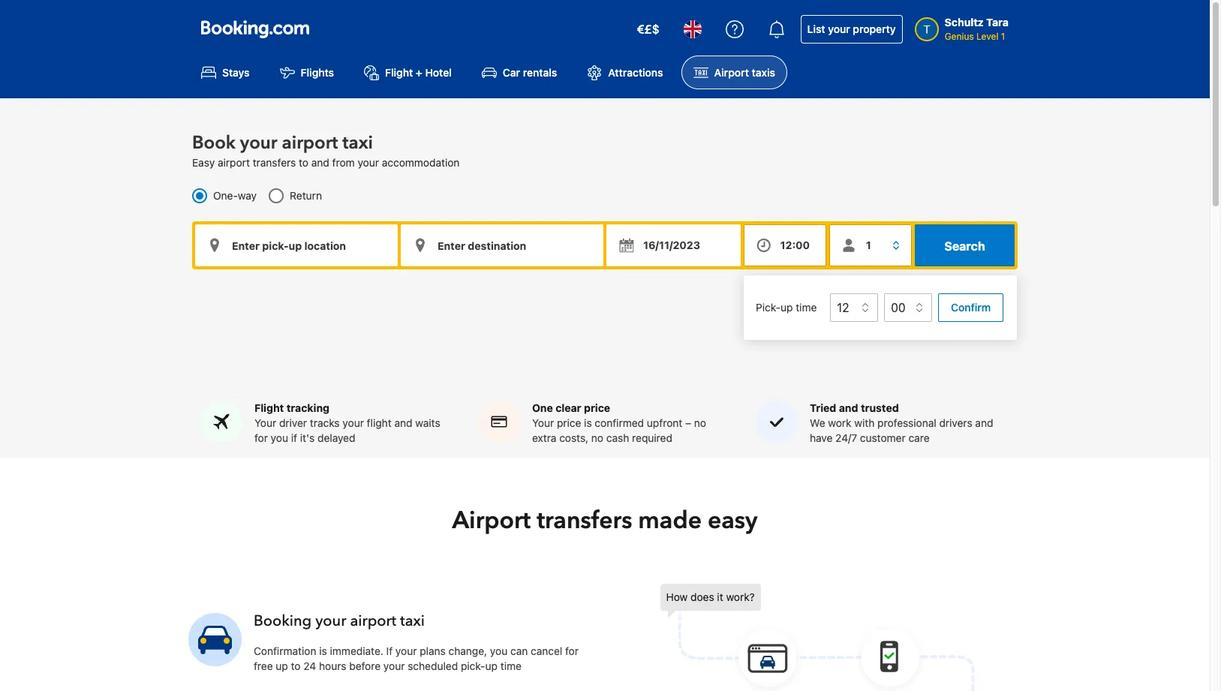 Task type: describe. For each thing, give the bounding box(es) containing it.
24/7
[[836, 432, 858, 445]]

list your property link
[[801, 15, 903, 44]]

your inside 'link'
[[828, 23, 851, 35]]

12:00
[[781, 239, 810, 252]]

book
[[192, 131, 236, 156]]

Enter destination text field
[[401, 225, 604, 267]]

flight + hotel link
[[352, 56, 464, 90]]

confirm
[[951, 301, 991, 314]]

Enter pick-up location text field
[[195, 225, 398, 267]]

how
[[666, 591, 688, 604]]

required
[[632, 432, 673, 445]]

1 horizontal spatial time
[[796, 301, 817, 314]]

taxi for book
[[343, 131, 373, 156]]

to inside confirmation is immediate. if your plans change, you can cancel for free up to 24 hours before your scheduled pick-up time
[[291, 660, 301, 673]]

pick-
[[756, 301, 781, 314]]

drivers
[[940, 417, 973, 430]]

pick-
[[461, 660, 486, 673]]

one-
[[213, 189, 238, 202]]

0 horizontal spatial price
[[557, 417, 582, 430]]

1
[[1002, 31, 1006, 42]]

2 horizontal spatial up
[[781, 301, 793, 314]]

does
[[691, 591, 715, 604]]

one
[[532, 402, 553, 415]]

it
[[717, 591, 724, 604]]

you inside confirmation is immediate. if your plans change, you can cancel for free up to 24 hours before your scheduled pick-up time
[[490, 645, 508, 658]]

your inside one clear price your price is confirmed upfront – no extra costs, no cash required
[[532, 417, 554, 430]]

0 horizontal spatial no
[[592, 432, 604, 445]]

flight for flight + hotel
[[385, 66, 413, 79]]

easy
[[192, 156, 215, 169]]

and inside flight tracking your driver tracks your flight and waits for you if it's delayed
[[395, 417, 413, 430]]

0 horizontal spatial airport
[[218, 156, 250, 169]]

taxis
[[752, 66, 776, 79]]

care
[[909, 432, 930, 445]]

+
[[416, 66, 423, 79]]

genius
[[945, 31, 974, 42]]

transfers inside book your airport taxi easy airport transfers to and from your accommodation
[[253, 156, 296, 169]]

0 vertical spatial price
[[584, 402, 611, 415]]

attractions
[[608, 66, 664, 79]]

list your property
[[808, 23, 896, 35]]

0 horizontal spatial booking airport taxi image
[[188, 613, 242, 667]]

your right if
[[396, 645, 417, 658]]

cash
[[607, 432, 630, 445]]

confirmation
[[254, 645, 317, 658]]

attractions link
[[575, 56, 676, 90]]

is inside confirmation is immediate. if your plans change, you can cancel for free up to 24 hours before your scheduled pick-up time
[[319, 645, 327, 658]]

booking
[[254, 611, 312, 632]]

airport transfers made easy
[[452, 505, 758, 538]]

waits
[[415, 417, 441, 430]]

level
[[977, 31, 999, 42]]

airport taxis
[[715, 66, 776, 79]]

–
[[686, 417, 692, 430]]

flights link
[[268, 56, 346, 90]]

easy
[[708, 505, 758, 538]]

clear
[[556, 402, 582, 415]]

can
[[511, 645, 528, 658]]

airport for airport taxis
[[715, 66, 749, 79]]

booking.com online hotel reservations image
[[201, 20, 309, 38]]

professional
[[878, 417, 937, 430]]

€£$ button
[[628, 11, 669, 47]]

upfront
[[647, 417, 683, 430]]

stays link
[[189, 56, 262, 90]]

and right drivers
[[976, 417, 994, 430]]

your inside flight tracking your driver tracks your flight and waits for you if it's delayed
[[255, 417, 276, 430]]

airport for book
[[282, 131, 338, 156]]

before
[[349, 660, 381, 673]]

1 horizontal spatial no
[[695, 417, 707, 430]]

is inside one clear price your price is confirmed upfront – no extra costs, no cash required
[[584, 417, 592, 430]]

1 horizontal spatial transfers
[[537, 505, 633, 538]]

trusted
[[861, 402, 899, 415]]

flight
[[367, 417, 392, 430]]

made
[[639, 505, 702, 538]]

plans
[[420, 645, 446, 658]]

your right from
[[358, 156, 379, 169]]



Task type: locate. For each thing, give the bounding box(es) containing it.
scheduled
[[408, 660, 458, 673]]

airport up from
[[282, 131, 338, 156]]

one clear price your price is confirmed upfront – no extra costs, no cash required
[[532, 402, 707, 445]]

taxi up plans
[[400, 611, 425, 632]]

and left from
[[311, 156, 330, 169]]

to
[[299, 156, 309, 169], [291, 660, 301, 673]]

work?
[[727, 591, 755, 604]]

airport
[[715, 66, 749, 79], [452, 505, 531, 538]]

1 vertical spatial time
[[501, 660, 522, 673]]

12:00 button
[[744, 225, 827, 267]]

1 horizontal spatial your
[[532, 417, 554, 430]]

your down if
[[384, 660, 405, 673]]

16/11/2023
[[644, 239, 701, 252]]

property
[[853, 23, 896, 35]]

up down change,
[[486, 660, 498, 673]]

taxi up from
[[343, 131, 373, 156]]

search button
[[915, 225, 1015, 267]]

delayed
[[318, 432, 356, 445]]

€£$
[[637, 23, 660, 36]]

to left 24
[[291, 660, 301, 673]]

search
[[945, 240, 986, 253]]

tara
[[987, 16, 1009, 29]]

1 horizontal spatial you
[[490, 645, 508, 658]]

your up delayed
[[343, 417, 364, 430]]

you inside flight tracking your driver tracks your flight and waits for you if it's delayed
[[271, 432, 288, 445]]

0 horizontal spatial your
[[255, 417, 276, 430]]

free
[[254, 660, 273, 673]]

time down the can
[[501, 660, 522, 673]]

hotel
[[425, 66, 452, 79]]

hours
[[319, 660, 347, 673]]

one-way
[[213, 189, 257, 202]]

airport for booking
[[350, 611, 397, 632]]

schultz tara genius level 1
[[945, 16, 1009, 42]]

0 horizontal spatial for
[[255, 432, 268, 445]]

for
[[255, 432, 268, 445], [566, 645, 579, 658]]

0 vertical spatial you
[[271, 432, 288, 445]]

with
[[855, 417, 875, 430]]

0 vertical spatial for
[[255, 432, 268, 445]]

flight inside flight tracking your driver tracks your flight and waits for you if it's delayed
[[255, 402, 284, 415]]

1 vertical spatial you
[[490, 645, 508, 658]]

is up costs,
[[584, 417, 592, 430]]

time
[[796, 301, 817, 314], [501, 660, 522, 673]]

1 horizontal spatial for
[[566, 645, 579, 658]]

customer
[[860, 432, 906, 445]]

tracks
[[310, 417, 340, 430]]

0 horizontal spatial transfers
[[253, 156, 296, 169]]

1 vertical spatial airport
[[452, 505, 531, 538]]

is
[[584, 417, 592, 430], [319, 645, 327, 658]]

0 vertical spatial to
[[299, 156, 309, 169]]

we
[[810, 417, 826, 430]]

and inside book your airport taxi easy airport transfers to and from your accommodation
[[311, 156, 330, 169]]

1 horizontal spatial flight
[[385, 66, 413, 79]]

0 vertical spatial airport
[[715, 66, 749, 79]]

flights
[[301, 66, 334, 79]]

driver
[[279, 417, 307, 430]]

to up return
[[299, 156, 309, 169]]

booking your airport taxi
[[254, 611, 425, 632]]

have
[[810, 432, 833, 445]]

for left if at left bottom
[[255, 432, 268, 445]]

1 horizontal spatial taxi
[[400, 611, 425, 632]]

airport taxis link
[[682, 56, 788, 90]]

1 horizontal spatial booking airport taxi image
[[660, 584, 976, 692]]

taxi inside book your airport taxi easy airport transfers to and from your accommodation
[[343, 131, 373, 156]]

up
[[781, 301, 793, 314], [276, 660, 288, 673], [486, 660, 498, 673]]

airport down book
[[218, 156, 250, 169]]

how does it work?
[[666, 591, 755, 604]]

1 vertical spatial airport
[[218, 156, 250, 169]]

and up work
[[839, 402, 859, 415]]

work
[[829, 417, 852, 430]]

1 horizontal spatial up
[[486, 660, 498, 673]]

book your airport taxi easy airport transfers to and from your accommodation
[[192, 131, 460, 169]]

return
[[290, 189, 322, 202]]

costs,
[[560, 432, 589, 445]]

cancel
[[531, 645, 563, 658]]

2 your from the left
[[532, 417, 554, 430]]

and right flight
[[395, 417, 413, 430]]

no right –
[[695, 417, 707, 430]]

tried
[[810, 402, 837, 415]]

1 horizontal spatial price
[[584, 402, 611, 415]]

taxi for booking
[[400, 611, 425, 632]]

0 horizontal spatial is
[[319, 645, 327, 658]]

0 vertical spatial no
[[695, 417, 707, 430]]

booking airport taxi image
[[660, 584, 976, 692], [188, 613, 242, 667]]

time inside confirmation is immediate. if your plans change, you can cancel for free up to 24 hours before your scheduled pick-up time
[[501, 660, 522, 673]]

0 horizontal spatial flight
[[255, 402, 284, 415]]

16/11/2023 button
[[607, 225, 741, 267]]

0 vertical spatial airport
[[282, 131, 338, 156]]

car rentals link
[[470, 56, 569, 90]]

0 horizontal spatial airport
[[452, 505, 531, 538]]

flight left +
[[385, 66, 413, 79]]

way
[[238, 189, 257, 202]]

0 horizontal spatial time
[[501, 660, 522, 673]]

your right list
[[828, 23, 851, 35]]

24
[[304, 660, 316, 673]]

tried and trusted we work with professional drivers and have 24/7 customer care
[[810, 402, 994, 445]]

2 horizontal spatial airport
[[350, 611, 397, 632]]

price up confirmed
[[584, 402, 611, 415]]

your left driver
[[255, 417, 276, 430]]

for inside confirmation is immediate. if your plans change, you can cancel for free up to 24 hours before your scheduled pick-up time
[[566, 645, 579, 658]]

car rentals
[[503, 66, 557, 79]]

you left the can
[[490, 645, 508, 658]]

2 vertical spatial airport
[[350, 611, 397, 632]]

it's
[[300, 432, 315, 445]]

0 vertical spatial transfers
[[253, 156, 296, 169]]

1 vertical spatial flight
[[255, 402, 284, 415]]

0 vertical spatial flight
[[385, 66, 413, 79]]

your up immediate.
[[316, 611, 346, 632]]

rentals
[[523, 66, 557, 79]]

1 vertical spatial no
[[592, 432, 604, 445]]

up down confirmation
[[276, 660, 288, 673]]

1 vertical spatial transfers
[[537, 505, 633, 538]]

1 vertical spatial to
[[291, 660, 301, 673]]

change,
[[449, 645, 487, 658]]

0 horizontal spatial taxi
[[343, 131, 373, 156]]

confirm button
[[938, 294, 1004, 322]]

is up hours at bottom left
[[319, 645, 327, 658]]

airport up if
[[350, 611, 397, 632]]

0 vertical spatial time
[[796, 301, 817, 314]]

if
[[386, 645, 393, 658]]

to inside book your airport taxi easy airport transfers to and from your accommodation
[[299, 156, 309, 169]]

1 vertical spatial for
[[566, 645, 579, 658]]

1 vertical spatial is
[[319, 645, 327, 658]]

up down '12:00' button
[[781, 301, 793, 314]]

you left if at left bottom
[[271, 432, 288, 445]]

stays
[[222, 66, 250, 79]]

price down clear
[[557, 417, 582, 430]]

for inside flight tracking your driver tracks your flight and waits for you if it's delayed
[[255, 432, 268, 445]]

car
[[503, 66, 520, 79]]

time right pick-
[[796, 301, 817, 314]]

0 vertical spatial taxi
[[343, 131, 373, 156]]

confirmation is immediate. if your plans change, you can cancel for free up to 24 hours before your scheduled pick-up time
[[254, 645, 579, 673]]

your right book
[[240, 131, 277, 156]]

tracking
[[287, 402, 330, 415]]

1 horizontal spatial airport
[[715, 66, 749, 79]]

0 horizontal spatial up
[[276, 660, 288, 673]]

1 vertical spatial taxi
[[400, 611, 425, 632]]

for right cancel
[[566, 645, 579, 658]]

1 horizontal spatial airport
[[282, 131, 338, 156]]

price
[[584, 402, 611, 415], [557, 417, 582, 430]]

immediate.
[[330, 645, 384, 658]]

taxi
[[343, 131, 373, 156], [400, 611, 425, 632]]

flight tracking your driver tracks your flight and waits for you if it's delayed
[[255, 402, 441, 445]]

1 vertical spatial price
[[557, 417, 582, 430]]

your down one at the left bottom
[[532, 417, 554, 430]]

if
[[291, 432, 297, 445]]

0 horizontal spatial you
[[271, 432, 288, 445]]

airport
[[282, 131, 338, 156], [218, 156, 250, 169], [350, 611, 397, 632]]

flight + hotel
[[385, 66, 452, 79]]

no
[[695, 417, 707, 430], [592, 432, 604, 445]]

flight up driver
[[255, 402, 284, 415]]

your inside flight tracking your driver tracks your flight and waits for you if it's delayed
[[343, 417, 364, 430]]

accommodation
[[382, 156, 460, 169]]

from
[[332, 156, 355, 169]]

you
[[271, 432, 288, 445], [490, 645, 508, 658]]

1 horizontal spatial is
[[584, 417, 592, 430]]

flight for flight tracking your driver tracks your flight and waits for you if it's delayed
[[255, 402, 284, 415]]

and
[[311, 156, 330, 169], [839, 402, 859, 415], [395, 417, 413, 430], [976, 417, 994, 430]]

airport for airport transfers made easy
[[452, 505, 531, 538]]

list
[[808, 23, 826, 35]]

schultz
[[945, 16, 984, 29]]

pick-up time
[[756, 301, 817, 314]]

extra
[[532, 432, 557, 445]]

confirmed
[[595, 417, 644, 430]]

no left cash
[[592, 432, 604, 445]]

0 vertical spatial is
[[584, 417, 592, 430]]

1 your from the left
[[255, 417, 276, 430]]



Task type: vqa. For each thing, say whether or not it's contained in the screenshot.
work?
yes



